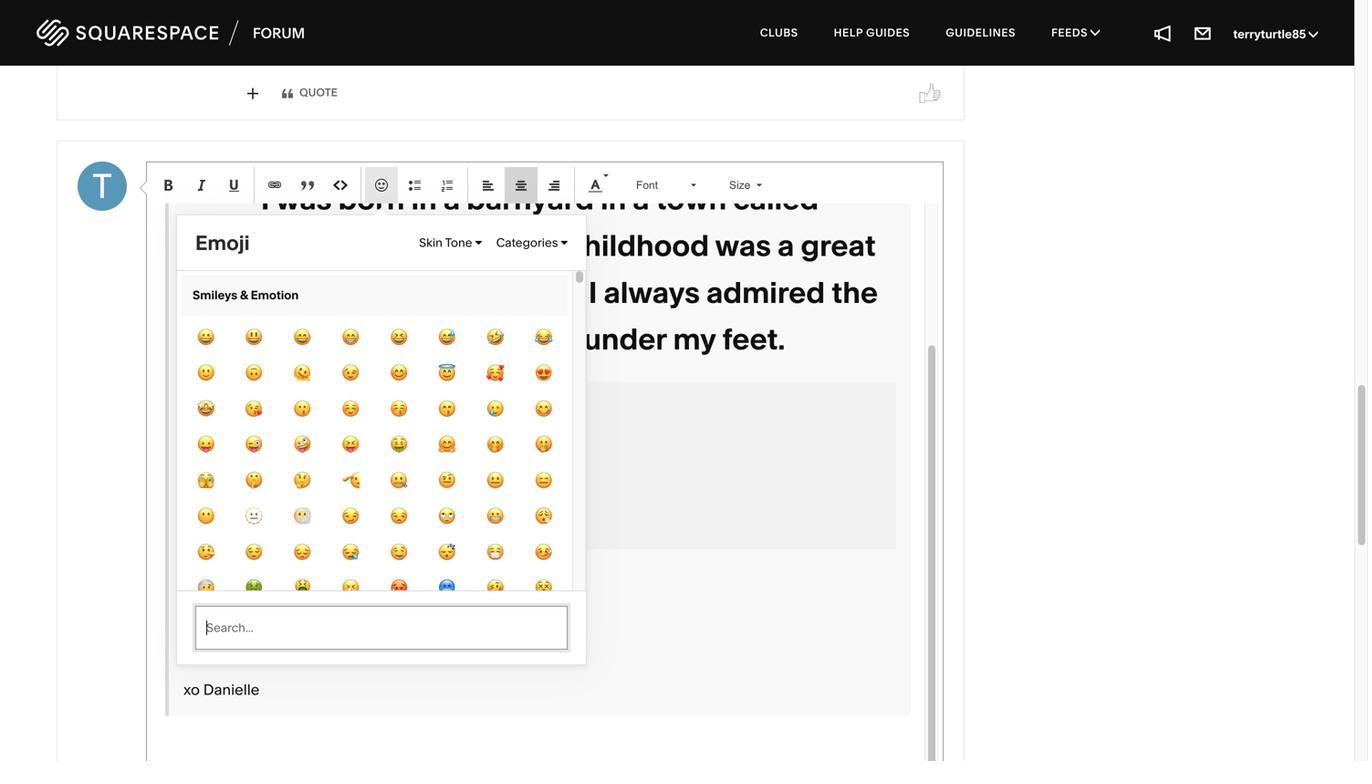 Task type: vqa. For each thing, say whether or not it's contained in the screenshot.


Task type: locate. For each thing, give the bounding box(es) containing it.
😁
[[342, 326, 360, 349]]

danielle down me
[[203, 681, 260, 699]]

😪
[[342, 541, 360, 564]]

😒
[[390, 505, 408, 528]]

categories link
[[497, 236, 568, 250]]

😴
[[438, 541, 456, 564]]

left;
[[324, 445, 368, 463]]

emoji image
[[374, 178, 389, 193]]

caret down image inside terryturtle85 link
[[1310, 27, 1319, 40]]

🫥
[[245, 505, 263, 528]]

quote link
[[282, 86, 338, 99]]

😄
[[294, 326, 311, 349]]

0 vertical spatial xo danielle
[[240, 20, 316, 38]]

😐
[[487, 469, 504, 493]]

underline (⌘+u) image
[[226, 178, 241, 193]]

Enter your text; hold cmd and right click for more options text field
[[152, 34, 939, 762]]

xo down "let"
[[184, 681, 200, 699]]

&
[[240, 288, 248, 303]]

😷
[[487, 541, 504, 564]]

😃
[[245, 326, 263, 349]]

caret down image inside 'skin tone' link
[[476, 237, 482, 249]]

if
[[274, 605, 283, 623]]

🤭
[[487, 433, 504, 457]]

😵
[[535, 577, 553, 600]]

caret down image for feeds
[[1091, 27, 1101, 38]]

caret down image inside feeds link
[[1091, 27, 1101, 38]]

xo danielle
[[240, 20, 316, 38], [184, 681, 260, 699]]

me
[[208, 605, 231, 623]]

emotion
[[251, 288, 299, 303]]

😂
[[535, 326, 553, 349]]

0;
[[333, 422, 350, 439]]

🤕
[[197, 577, 215, 600]]

caret down image left notifications image
[[1091, 27, 1101, 38]]

caret down image
[[1310, 27, 1319, 40], [476, 237, 482, 249]]

🤑
[[390, 433, 408, 457]]

insert/remove numbered list image
[[440, 178, 455, 193]]

🫠
[[294, 362, 311, 385]]

caret down image down align right image
[[561, 237, 568, 249]]

😋
[[535, 398, 553, 421]]

1 horizontal spatial caret down image
[[1310, 27, 1319, 40]]

😶
[[197, 505, 215, 528]]

0 horizontal spatial caret down image
[[476, 237, 482, 249]]

1 vertical spatial caret down image
[[476, 237, 482, 249]]

1 horizontal spatial caret down image
[[1091, 27, 1101, 38]]

🤧
[[342, 577, 360, 600]]

😇
[[438, 362, 456, 385]]

font
[[637, 179, 658, 191]]

0 vertical spatial xo
[[240, 20, 257, 38]]

smileys
[[193, 288, 238, 303]]

helps!
[[314, 605, 356, 623]]

🤨
[[438, 469, 456, 493]]

😘
[[245, 398, 263, 421]]

🫡
[[342, 469, 360, 493]]

🤐
[[390, 469, 408, 493]]

danielle
[[260, 20, 316, 38], [203, 681, 260, 699]]

1 vertical spatial xo danielle
[[184, 681, 260, 699]]

xo inside "blockquote widget" region
[[184, 681, 200, 699]]

0 vertical spatial caret down image
[[1091, 27, 1101, 38]]

size button
[[716, 167, 773, 204]]

grow:
[[280, 422, 324, 439]]

terryturtle85
[[1234, 27, 1310, 42]]

help guides
[[834, 26, 911, 39]]

0 horizontal spatial caret down image
[[561, 237, 568, 249]]

1 horizontal spatial xo
[[240, 20, 257, 38]]

skin tone
[[419, 236, 476, 250]]

😉
[[342, 362, 360, 385]]

insert/remove bulleted list image
[[407, 178, 422, 193]]

😶‍🌫️
[[294, 505, 311, 528]]

1 vertical spatial danielle
[[203, 681, 260, 699]]

toolbar
[[152, 167, 777, 204]]

caret down image inside the categories link
[[561, 237, 568, 249]]

xo up multiquote image
[[240, 20, 257, 38]]

}
[[201, 516, 210, 533]]

{
[[482, 399, 491, 416]]

🙄
[[438, 505, 456, 528]]

guidelines link
[[930, 9, 1033, 57]]

0 vertical spatial caret down image
[[1310, 27, 1319, 40]]

1 vertical spatial xo
[[184, 681, 200, 699]]

guides
[[867, 26, 911, 39]]

😊
[[390, 362, 408, 385]]

0 horizontal spatial xo
[[184, 681, 200, 699]]

blockquote widget region
[[165, 34, 911, 716]]

emoji
[[195, 230, 250, 255]]

danielle up quote link
[[260, 20, 316, 38]]

xo danielle down me
[[184, 681, 260, 699]]

🙃
[[245, 362, 263, 385]]

caret down image
[[1091, 27, 1101, 38], [561, 237, 568, 249]]

🤤
[[390, 541, 408, 564]]

xo danielle up multiquote image
[[240, 20, 316, 38]]

😍
[[535, 362, 553, 385]]

🤮
[[294, 577, 311, 600]]

😑
[[535, 469, 553, 493]]

like image
[[917, 80, 944, 106]]

help guides link
[[818, 9, 927, 57]]

feeds
[[1052, 26, 1091, 39]]

.header-menu-nav-folder-content { flex-grow: 0; text-align: left; }
[[201, 399, 491, 533]]

🥵
[[390, 577, 408, 600]]

skin tone link
[[419, 236, 482, 250]]

1 vertical spatial caret down image
[[561, 237, 568, 249]]



Task type: describe. For each thing, give the bounding box(es) containing it.
Search... text field
[[195, 606, 568, 650]]

know
[[234, 605, 271, 623]]

terryturtle85 image
[[78, 162, 127, 211]]

😬
[[487, 505, 504, 528]]

🤗
[[438, 433, 456, 457]]

this
[[286, 605, 311, 623]]

🤩
[[197, 398, 215, 421]]

let me know if this helps!
[[184, 605, 356, 623]]

click and drag to move image
[[184, 369, 197, 382]]

help
[[834, 26, 864, 39]]

😌
[[245, 541, 263, 564]]

clubs link
[[744, 9, 815, 57]]

menu-
[[271, 399, 315, 416]]

messages image
[[1194, 23, 1214, 43]]

😗
[[294, 398, 311, 421]]

align left image
[[481, 178, 496, 193]]

😜
[[245, 433, 263, 457]]

🙂
[[197, 362, 215, 385]]

😚
[[390, 398, 408, 421]]

nav-
[[315, 399, 350, 416]]

text-
[[219, 445, 262, 463]]

🤪
[[294, 433, 311, 457]]

terryturtle85 link
[[1234, 27, 1319, 42]]

🤫
[[245, 469, 263, 493]]

😀
[[197, 326, 215, 349]]

flex-
[[236, 422, 280, 439]]

caret down image for terryturtle85
[[1310, 27, 1319, 40]]

pre widget region
[[184, 369, 897, 550]]

feeds link
[[1036, 9, 1117, 57]]

😅
[[438, 326, 456, 349]]

font button
[[623, 167, 707, 204]]

🥶
[[438, 577, 456, 600]]

🥰
[[487, 362, 504, 385]]

let
[[184, 605, 205, 623]]

folder-
[[350, 399, 412, 416]]

caret down image for categories
[[561, 237, 568, 249]]

tone
[[445, 236, 473, 250]]

0 vertical spatial danielle
[[260, 20, 316, 38]]

squarespace forum image
[[37, 17, 306, 49]]

skin
[[419, 236, 443, 250]]

😆
[[390, 326, 408, 349]]

smileys & emotion
[[193, 288, 299, 303]]

clubs
[[760, 26, 799, 39]]

danielle inside "blockquote widget" region
[[203, 681, 260, 699]]

align right image
[[547, 178, 562, 193]]

code image
[[333, 178, 348, 193]]

multiquote image
[[247, 87, 258, 99]]

😔
[[294, 541, 311, 564]]

😏
[[342, 505, 360, 528]]

☺️
[[342, 398, 360, 421]]

😛
[[197, 433, 215, 457]]

bold (⌘+b) image
[[161, 178, 175, 193]]

categories
[[497, 236, 561, 250]]

quote
[[300, 86, 338, 99]]

quote image
[[300, 178, 315, 193]]

🫣
[[197, 469, 215, 493]]

🤔
[[294, 469, 311, 493]]

xo danielle inside "blockquote widget" region
[[184, 681, 260, 699]]

🤥
[[197, 541, 215, 564]]

🫢
[[535, 433, 553, 457]]

😮‍💨
[[535, 505, 553, 528]]

italic (⌘+i) image
[[194, 178, 208, 193]]

link image
[[268, 178, 282, 193]]

notifications image
[[1154, 23, 1174, 43]]

🤣
[[487, 326, 504, 349]]

toolbar containing font
[[152, 167, 777, 204]]

🥲
[[487, 398, 504, 421]]

🥴
[[487, 577, 504, 600]]

guidelines
[[946, 26, 1016, 39]]

caret down image for skin tone
[[476, 237, 482, 249]]

😝
[[342, 433, 360, 457]]

align:
[[262, 445, 315, 463]]

🤒
[[535, 541, 553, 564]]

content
[[412, 399, 474, 416]]

.header-
[[201, 399, 271, 416]]

center image
[[514, 178, 529, 193]]



